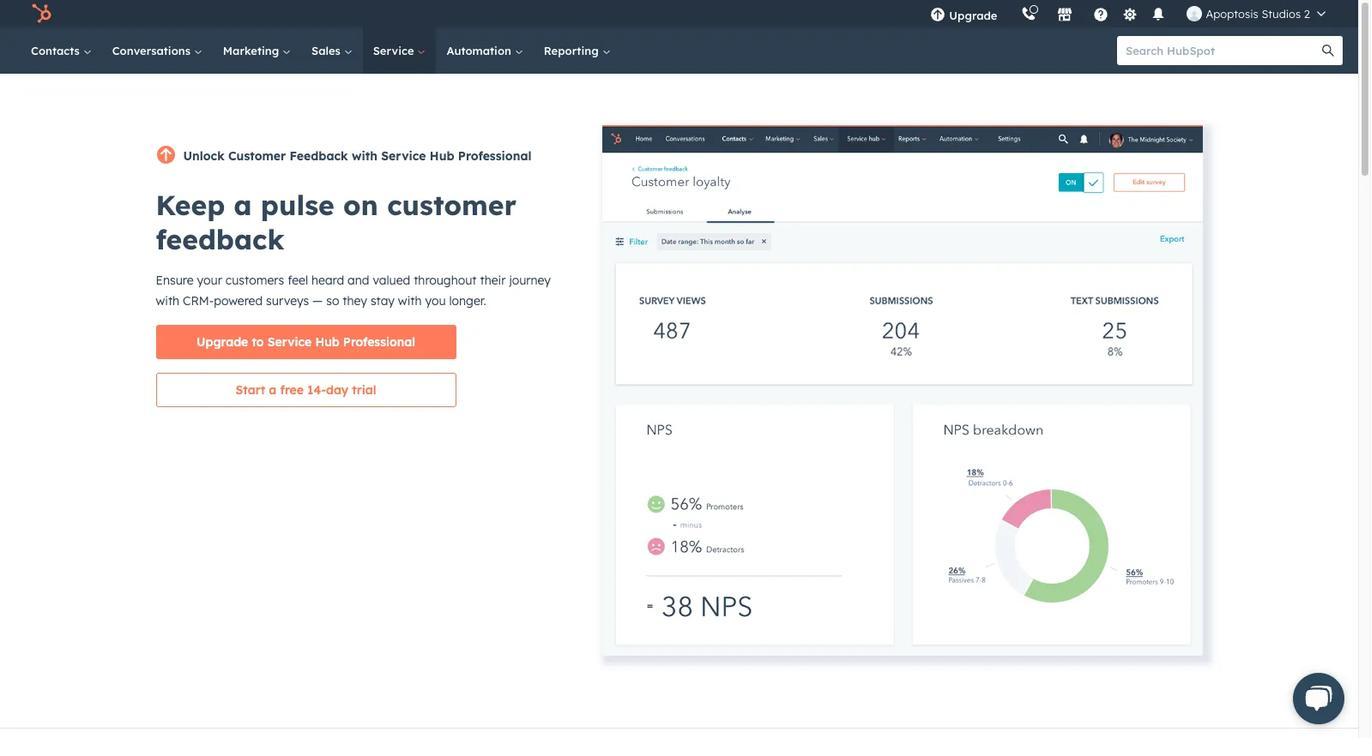 Task type: vqa. For each thing, say whether or not it's contained in the screenshot.
Tomorrow
no



Task type: locate. For each thing, give the bounding box(es) containing it.
apoptosis studios 2
[[1206, 7, 1310, 21]]

start
[[236, 383, 265, 398]]

hub down so
[[315, 335, 340, 350]]

a inside keep a pulse on customer feedback
[[234, 188, 252, 222]]

professional
[[458, 148, 532, 164], [343, 335, 415, 350]]

automation link
[[436, 27, 534, 74]]

0 horizontal spatial a
[[234, 188, 252, 222]]

search image
[[1322, 45, 1334, 57]]

service
[[373, 44, 417, 57], [381, 148, 426, 164], [267, 335, 312, 350]]

professional up the customer
[[458, 148, 532, 164]]

start a free 14-day trial button
[[156, 373, 456, 408]]

powered
[[214, 293, 263, 309]]

ensure
[[156, 273, 194, 288]]

a left free
[[269, 383, 277, 398]]

you
[[425, 293, 446, 309]]

upgrade inside menu
[[949, 9, 998, 22]]

service right to
[[267, 335, 312, 350]]

feel
[[288, 273, 308, 288]]

upgrade right upgrade image
[[949, 9, 998, 22]]

hubspot link
[[21, 3, 64, 24]]

hub
[[430, 148, 454, 164], [315, 335, 340, 350]]

unlock customer feedback with service hub professional
[[183, 148, 532, 164]]

settings link
[[1119, 5, 1141, 23]]

apoptosis
[[1206, 7, 1259, 21]]

upgrade to service hub professional
[[196, 335, 415, 350]]

1 horizontal spatial upgrade
[[949, 9, 998, 22]]

with left the you
[[398, 293, 422, 309]]

—
[[312, 293, 323, 309]]

unlock
[[183, 148, 225, 164]]

menu
[[919, 0, 1338, 27]]

0 horizontal spatial upgrade
[[196, 335, 248, 350]]

keep
[[156, 188, 225, 222]]

free
[[280, 383, 304, 398]]

upgrade
[[949, 9, 998, 22], [196, 335, 248, 350]]

1 vertical spatial upgrade
[[196, 335, 248, 350]]

upgrade for upgrade
[[949, 9, 998, 22]]

a
[[234, 188, 252, 222], [269, 383, 277, 398]]

studios
[[1262, 7, 1301, 21]]

marketing link
[[213, 27, 301, 74]]

1 vertical spatial a
[[269, 383, 277, 398]]

1 vertical spatial professional
[[343, 335, 415, 350]]

upgrade to service hub professional link
[[156, 325, 456, 360]]

0 vertical spatial hub
[[430, 148, 454, 164]]

14-
[[307, 383, 326, 398]]

1 horizontal spatial a
[[269, 383, 277, 398]]

surveys
[[266, 293, 309, 309]]

crm-
[[183, 293, 214, 309]]

hub up the customer
[[430, 148, 454, 164]]

reporting link
[[534, 27, 621, 74]]

1 horizontal spatial hub
[[430, 148, 454, 164]]

start a free 14-day trial
[[236, 383, 376, 398]]

conversations link
[[102, 27, 213, 74]]

1 horizontal spatial professional
[[458, 148, 532, 164]]

0 vertical spatial upgrade
[[949, 9, 998, 22]]

marketplaces button
[[1047, 0, 1083, 27]]

on
[[343, 188, 378, 222]]

marketing
[[223, 44, 282, 57]]

menu item
[[1010, 0, 1013, 27]]

upgrade image
[[931, 8, 946, 23]]

upgrade left to
[[196, 335, 248, 350]]

0 vertical spatial a
[[234, 188, 252, 222]]

trial
[[352, 383, 376, 398]]

with down ensure
[[156, 293, 180, 309]]

customer
[[228, 148, 286, 164]]

automation
[[447, 44, 515, 57]]

a down customer
[[234, 188, 252, 222]]

a inside button
[[269, 383, 277, 398]]

0 horizontal spatial hub
[[315, 335, 340, 350]]

1 horizontal spatial with
[[352, 148, 378, 164]]

chat widget region
[[1266, 657, 1358, 739]]

menu containing apoptosis studios 2
[[919, 0, 1338, 27]]

feedback
[[290, 148, 348, 164]]

service up the customer
[[381, 148, 426, 164]]

and
[[348, 273, 369, 288]]

their
[[480, 273, 506, 288]]

with
[[352, 148, 378, 164], [156, 293, 180, 309], [398, 293, 422, 309]]

professional down stay
[[343, 335, 415, 350]]

pulse
[[261, 188, 335, 222]]

0 horizontal spatial with
[[156, 293, 180, 309]]

settings image
[[1122, 7, 1138, 23]]

longer.
[[449, 293, 486, 309]]

with right feedback
[[352, 148, 378, 164]]

service right sales link
[[373, 44, 417, 57]]

0 horizontal spatial professional
[[343, 335, 415, 350]]



Task type: describe. For each thing, give the bounding box(es) containing it.
0 vertical spatial professional
[[458, 148, 532, 164]]

heard
[[311, 273, 344, 288]]

ensure your customers feel heard and valued throughout their journey with crm-powered surveys — so they stay with you longer.
[[156, 273, 551, 309]]

valued
[[373, 273, 410, 288]]

customers
[[226, 273, 284, 288]]

so
[[326, 293, 339, 309]]

reporting
[[544, 44, 602, 57]]

day
[[326, 383, 349, 398]]

1 vertical spatial hub
[[315, 335, 340, 350]]

upgrade for upgrade to service hub professional
[[196, 335, 248, 350]]

feedback
[[156, 222, 284, 257]]

contacts
[[31, 44, 83, 57]]

Search HubSpot search field
[[1117, 36, 1328, 65]]

marketplaces image
[[1058, 8, 1073, 23]]

stay
[[371, 293, 395, 309]]

a for pulse
[[234, 188, 252, 222]]

2 horizontal spatial with
[[398, 293, 422, 309]]

conversations
[[112, 44, 194, 57]]

apoptosis studios 2 button
[[1177, 0, 1336, 27]]

service link
[[363, 27, 436, 74]]

help image
[[1094, 8, 1109, 23]]

a for free
[[269, 383, 277, 398]]

0 vertical spatial service
[[373, 44, 417, 57]]

contacts link
[[21, 27, 102, 74]]

your
[[197, 273, 222, 288]]

calling icon image
[[1022, 7, 1037, 22]]

1 vertical spatial service
[[381, 148, 426, 164]]

keep a pulse on customer feedback
[[156, 188, 517, 257]]

2 vertical spatial service
[[267, 335, 312, 350]]

calling icon button
[[1015, 3, 1044, 25]]

2
[[1304, 7, 1310, 21]]

notifications image
[[1151, 8, 1167, 23]]

sales link
[[301, 27, 363, 74]]

throughout
[[414, 273, 477, 288]]

to
[[252, 335, 264, 350]]

hubspot image
[[31, 3, 51, 24]]

help button
[[1087, 0, 1116, 27]]

search button
[[1314, 36, 1343, 65]]

customer
[[387, 188, 517, 222]]

journey
[[509, 273, 551, 288]]

they
[[343, 293, 367, 309]]

sales
[[312, 44, 344, 57]]

tara schultz image
[[1187, 6, 1203, 21]]

notifications button
[[1144, 0, 1174, 27]]

professional inside upgrade to service hub professional link
[[343, 335, 415, 350]]



